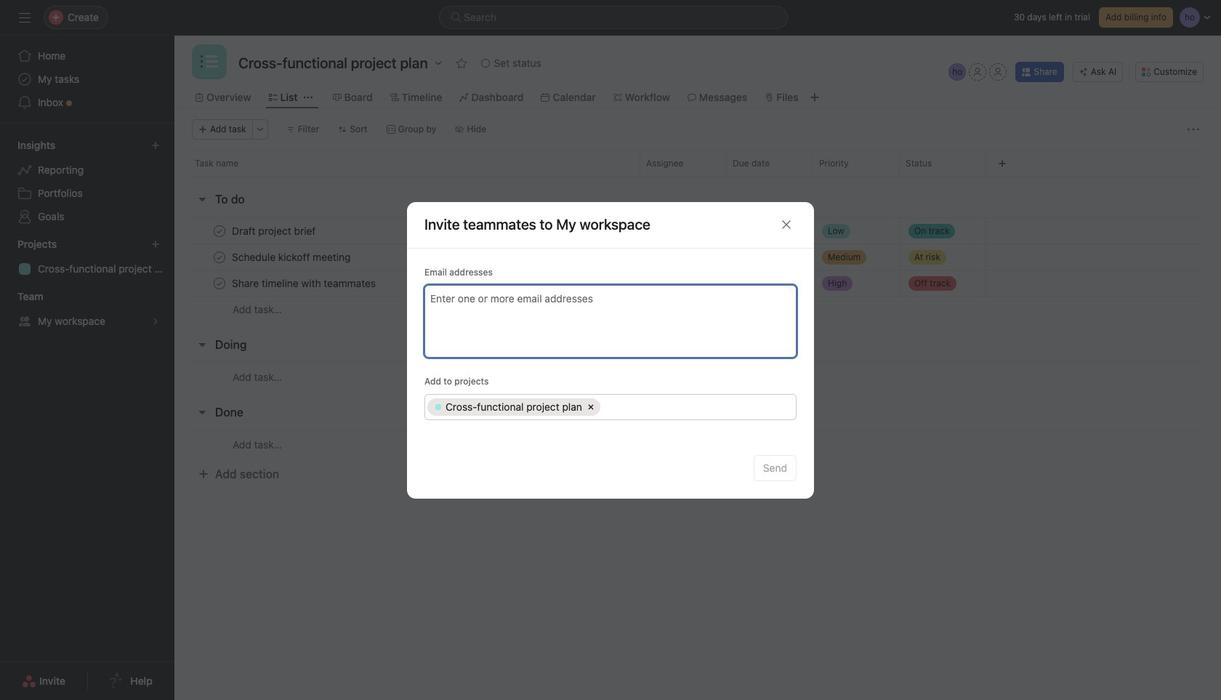 Task type: describe. For each thing, give the bounding box(es) containing it.
hide sidebar image
[[19, 12, 31, 23]]

mark complete image for draft project brief cell
[[211, 222, 228, 240]]

add to starred image
[[456, 57, 467, 69]]

mark complete image for schedule kickoff meeting cell
[[211, 248, 228, 266]]

2 collapse task list for this group image from the top
[[196, 339, 208, 350]]

task name text field for mark complete option inside the the share timeline with teammates cell
[[229, 276, 380, 290]]

schedule kickoff meeting cell
[[174, 244, 640, 270]]

1 collapse task list for this group image from the top
[[196, 193, 208, 205]]

3 collapse task list for this group image from the top
[[196, 406, 208, 418]]

teams element
[[0, 284, 174, 336]]

mark complete checkbox for schedule kickoff meeting cell
[[211, 248, 228, 266]]

task name text field for mark complete option in the draft project brief cell
[[229, 224, 320, 238]]



Task type: locate. For each thing, give the bounding box(es) containing it.
dialog
[[407, 202, 814, 498]]

task name text field inside schedule kickoff meeting cell
[[229, 250, 355, 264]]

1 vertical spatial mark complete checkbox
[[211, 248, 228, 266]]

1 vertical spatial task name text field
[[229, 250, 355, 264]]

1 mark complete image from the top
[[211, 222, 228, 240]]

mark complete image inside the share timeline with teammates cell
[[211, 274, 228, 292]]

2 mark complete checkbox from the top
[[211, 248, 228, 266]]

2 vertical spatial collapse task list for this group image
[[196, 406, 208, 418]]

1 task name text field from the top
[[229, 224, 320, 238]]

1 vertical spatial collapse task list for this group image
[[196, 339, 208, 350]]

3 mark complete checkbox from the top
[[211, 274, 228, 292]]

task name text field inside the share timeline with teammates cell
[[229, 276, 380, 290]]

global element
[[0, 36, 174, 123]]

list box
[[439, 6, 788, 29]]

task name text field inside draft project brief cell
[[229, 224, 320, 238]]

2 task name text field from the top
[[229, 250, 355, 264]]

2 mark complete image from the top
[[211, 248, 228, 266]]

0 vertical spatial mark complete image
[[211, 222, 228, 240]]

task name text field for mark complete option inside schedule kickoff meeting cell
[[229, 250, 355, 264]]

2 cell from the left
[[603, 398, 792, 416]]

row
[[174, 150, 1221, 177], [192, 176, 1204, 177], [174, 217, 1221, 244], [174, 244, 1221, 270], [174, 270, 1221, 297], [174, 296, 1221, 323], [174, 363, 1221, 390], [425, 394, 796, 419], [174, 430, 1221, 458]]

1 vertical spatial mark complete image
[[211, 248, 228, 266]]

2 vertical spatial mark complete checkbox
[[211, 274, 228, 292]]

mark complete image inside schedule kickoff meeting cell
[[211, 248, 228, 266]]

0 horizontal spatial cell
[[428, 398, 600, 416]]

mark complete image
[[211, 222, 228, 240], [211, 248, 228, 266], [211, 274, 228, 292]]

draft project brief cell
[[174, 217, 640, 244]]

Mark complete checkbox
[[211, 222, 228, 240], [211, 248, 228, 266], [211, 274, 228, 292]]

1 mark complete checkbox from the top
[[211, 222, 228, 240]]

Enter one or more email addresses text field
[[430, 289, 789, 306]]

0 vertical spatial collapse task list for this group image
[[196, 193, 208, 205]]

projects element
[[0, 231, 174, 284]]

0 vertical spatial mark complete checkbox
[[211, 222, 228, 240]]

cell
[[428, 398, 600, 416], [603, 398, 792, 416]]

mark complete checkbox inside schedule kickoff meeting cell
[[211, 248, 228, 266]]

2 vertical spatial mark complete image
[[211, 274, 228, 292]]

mark complete checkbox for the share timeline with teammates cell
[[211, 274, 228, 292]]

3 mark complete image from the top
[[211, 274, 228, 292]]

mark complete image for the share timeline with teammates cell
[[211, 274, 228, 292]]

close this dialog image
[[781, 219, 792, 230]]

2 vertical spatial task name text field
[[229, 276, 380, 290]]

mark complete checkbox for draft project brief cell
[[211, 222, 228, 240]]

header to do tree grid
[[174, 217, 1221, 323]]

1 cell from the left
[[428, 398, 600, 416]]

0 vertical spatial task name text field
[[229, 224, 320, 238]]

Task name text field
[[229, 224, 320, 238], [229, 250, 355, 264], [229, 276, 380, 290]]

collapse task list for this group image
[[196, 193, 208, 205], [196, 339, 208, 350], [196, 406, 208, 418]]

mark complete checkbox inside the share timeline with teammates cell
[[211, 274, 228, 292]]

mark complete checkbox inside draft project brief cell
[[211, 222, 228, 240]]

list image
[[201, 53, 218, 71]]

mark complete image inside draft project brief cell
[[211, 222, 228, 240]]

add field image
[[998, 159, 1007, 168]]

3 task name text field from the top
[[229, 276, 380, 290]]

manage project members image
[[949, 63, 966, 81]]

1 horizontal spatial cell
[[603, 398, 792, 416]]

insights element
[[0, 132, 174, 231]]

share timeline with teammates cell
[[174, 270, 640, 297]]



Task type: vqa. For each thing, say whether or not it's contained in the screenshot.
first Collapse task list for this group icon from the bottom of the page
yes



